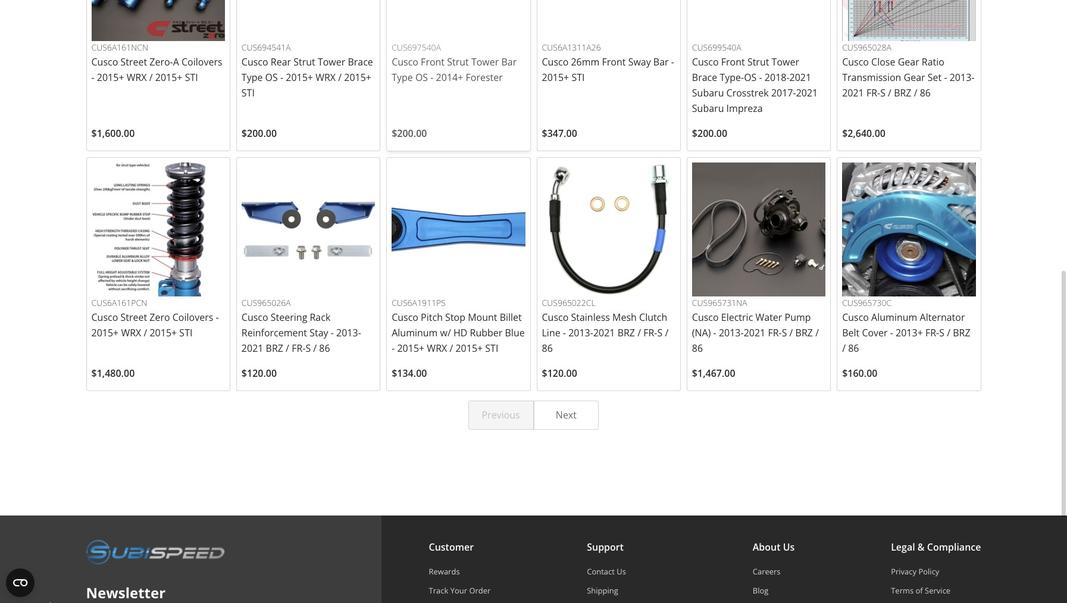 Task type: locate. For each thing, give the bounding box(es) containing it.
86
[[920, 86, 931, 100], [319, 342, 330, 355], [542, 342, 553, 355], [692, 342, 703, 355], [848, 342, 859, 355]]

cus965730c
[[842, 297, 892, 308]]

1 street from the top
[[121, 56, 147, 69]]

bar right sway
[[654, 56, 669, 69]]

front down cus697540a
[[421, 56, 445, 69]]

brace inside cus694541a cusco rear strut tower brace type os - 2015+ wrx / 2015+ sti
[[348, 56, 373, 69]]

os
[[265, 71, 278, 84], [744, 71, 757, 84], [415, 71, 428, 84]]

cusco down cus697540a
[[392, 56, 418, 69]]

tower right rear
[[318, 56, 345, 69]]

type inside 'cus697540a cusco front strut tower bar type os - 2014+ forester'
[[392, 71, 413, 84]]

aluminum up 2013+
[[872, 311, 918, 324]]

terms
[[891, 585, 914, 596]]

strut for 2018-
[[748, 56, 769, 69]]

os up crosstrek
[[744, 71, 757, 84]]

2021
[[790, 71, 811, 84], [796, 86, 818, 100], [842, 86, 864, 100], [593, 326, 615, 340], [744, 326, 766, 340], [242, 342, 263, 355]]

brz inside cus965022cl cusco stainless mesh clutch line - 2013-2021 brz / fr-s / 86
[[618, 326, 635, 340]]

brz down alternator
[[953, 326, 971, 340]]

$120.00 for cusco steering rack reinforcement stay - 2013- 2021 brz / fr-s / 86
[[242, 367, 277, 380]]

$347.00
[[542, 127, 577, 140]]

us for about us
[[783, 540, 795, 553]]

transmission
[[842, 71, 901, 84]]

1 horizontal spatial us
[[783, 540, 795, 553]]

pitch
[[421, 311, 443, 324]]

2021 down water
[[744, 326, 766, 340]]

$200.00 for cusco front strut tower brace type-os  - 2018-2021 subaru crosstrek 2017-2021 subaru impreza
[[692, 127, 727, 140]]

cusco inside cus6a1311a26 cusco 26mm front sway bar - 2015+ sti
[[542, 56, 569, 69]]

brz down mesh at the bottom
[[618, 326, 635, 340]]

brz inside cus965731na cusco electric water pump (na) - 2013-2021 fr-s / brz / 86
[[796, 326, 813, 340]]

0 horizontal spatial aluminum
[[392, 326, 438, 340]]

0 vertical spatial us
[[783, 540, 795, 553]]

fr- inside cus965026a cusco steering rack reinforcement stay - 2013- 2021 brz / fr-s / 86
[[292, 342, 306, 355]]

cus699540a cusco front strut tower brace type-os  - 2018-2021 subaru crosstrek 2017-2021 subaru impreza
[[692, 41, 818, 115]]

ratio
[[922, 56, 945, 69]]

0 horizontal spatial bar
[[501, 56, 517, 69]]

0 horizontal spatial tower
[[318, 56, 345, 69]]

0 horizontal spatial strut
[[294, 56, 315, 69]]

track your order
[[429, 585, 491, 596]]

strut up 2018-
[[748, 56, 769, 69]]

- inside cus6a161ncn cusco street zero-a coilovers - 2015+ wrx / 2015+ sti
[[91, 71, 94, 84]]

gear
[[898, 56, 919, 69], [904, 71, 925, 84]]

strut right rear
[[294, 56, 315, 69]]

2021 inside cus965026a cusco steering rack reinforcement stay - 2013- 2021 brz / fr-s / 86
[[242, 342, 263, 355]]

0 vertical spatial coilovers
[[182, 56, 222, 69]]

cusco for cus697540a cusco front strut tower bar type os - 2014+ forester
[[392, 56, 418, 69]]

sti
[[185, 71, 198, 84], [572, 71, 585, 84], [242, 86, 255, 100], [179, 326, 193, 340], [485, 342, 498, 355]]

strut inside cus694541a cusco rear strut tower brace type os - 2015+ wrx / 2015+ sti
[[294, 56, 315, 69]]

brz down the transmission
[[894, 86, 912, 100]]

s inside cus965022cl cusco stainless mesh clutch line - 2013-2021 brz / fr-s / 86
[[657, 326, 663, 340]]

brace for /
[[348, 56, 373, 69]]

0 horizontal spatial brace
[[348, 56, 373, 69]]

1 horizontal spatial strut
[[447, 56, 469, 69]]

blog link
[[753, 585, 795, 596]]

2017-
[[771, 86, 796, 100]]

brace inside the cus699540a cusco front strut tower brace type-os  - 2018-2021 subaru crosstrek 2017-2021 subaru impreza
[[692, 71, 717, 84]]

2013- right 'stay'
[[336, 326, 361, 340]]

subaru down type-
[[692, 86, 724, 100]]

3 os from the left
[[415, 71, 428, 84]]

2 horizontal spatial tower
[[772, 56, 799, 69]]

- inside cus6a161pcn cusco street zero coilovers - 2015+ wrx / 2015+ sti
[[216, 311, 219, 324]]

strut for 2014+
[[447, 56, 469, 69]]

cusco inside cus6a1911ps cusco pitch stop mount billet aluminum w/ hd rubber blue - 2015+ wrx / 2015+ sti
[[392, 311, 418, 324]]

a
[[173, 56, 179, 69]]

$1,467.00
[[692, 367, 736, 380]]

2 os from the left
[[744, 71, 757, 84]]

privacy policy
[[891, 566, 940, 577]]

- right sway
[[671, 56, 674, 69]]

tower inside cus694541a cusco rear strut tower brace type os - 2015+ wrx / 2015+ sti
[[318, 56, 345, 69]]

1 vertical spatial brace
[[692, 71, 717, 84]]

legal
[[891, 540, 915, 553]]

brace
[[348, 56, 373, 69], [692, 71, 717, 84]]

cusco inside 'cus697540a cusco front strut tower bar type os - 2014+ forester'
[[392, 56, 418, 69]]

type down cus697540a
[[392, 71, 413, 84]]

front up type-
[[721, 56, 745, 69]]

1 horizontal spatial aluminum
[[872, 311, 918, 324]]

cusco inside cus965022cl cusco stainless mesh clutch line - 2013-2021 brz / fr-s / 86
[[542, 311, 569, 324]]

cusco up (na)
[[692, 311, 719, 324]]

86 inside cus965022cl cusco stainless mesh clutch line - 2013-2021 brz / fr-s / 86
[[542, 342, 553, 355]]

- right set
[[944, 71, 947, 84]]

cus694541a cusco rear strut tower brace type os - 2015+ wrx / 2015+ sti
[[242, 41, 373, 100]]

gear left ratio
[[898, 56, 919, 69]]

1 horizontal spatial $120.00
[[542, 367, 577, 380]]

bar inside 'cus697540a cusco front strut tower bar type os - 2014+ forester'
[[501, 56, 517, 69]]

0 vertical spatial aluminum
[[872, 311, 918, 324]]

1 strut from the left
[[294, 56, 315, 69]]

s down pump
[[782, 326, 787, 340]]

fr-
[[867, 86, 881, 100], [644, 326, 657, 340], [768, 326, 782, 340], [926, 326, 939, 340], [292, 342, 306, 355]]

2013- right set
[[950, 71, 975, 84]]

s down the transmission
[[881, 86, 886, 100]]

os inside the cus699540a cusco front strut tower brace type-os  - 2018-2021 subaru crosstrek 2017-2021 subaru impreza
[[744, 71, 757, 84]]

aluminum down pitch
[[392, 326, 438, 340]]

tower inside the cus699540a cusco front strut tower brace type-os  - 2018-2021 subaru crosstrek 2017-2021 subaru impreza
[[772, 56, 799, 69]]

cusco inside cus694541a cusco rear strut tower brace type os - 2015+ wrx / 2015+ sti
[[242, 56, 268, 69]]

fr- down water
[[768, 326, 782, 340]]

us
[[783, 540, 795, 553], [617, 566, 626, 577]]

1 vertical spatial coilovers
[[172, 311, 213, 324]]

cus965 731 na cusco electric water pump (na) - 2013+ ft86, image
[[692, 163, 826, 296]]

2 $120.00 from the left
[[542, 367, 577, 380]]

2 type from the left
[[392, 71, 413, 84]]

$120.00 down line
[[542, 367, 577, 380]]

2 horizontal spatial os
[[744, 71, 757, 84]]

$200.00
[[242, 127, 277, 140], [392, 127, 427, 140], [692, 127, 727, 140]]

cus965028a
[[842, 41, 892, 53]]

water
[[756, 311, 782, 324]]

cusco down cus6a161ncn
[[91, 56, 118, 69]]

blog
[[753, 585, 769, 596]]

2015+ inside cus6a1311a26 cusco 26mm front sway bar - 2015+ sti
[[542, 71, 569, 84]]

1 horizontal spatial os
[[415, 71, 428, 84]]

/ inside cus694541a cusco rear strut tower brace type os - 2015+ wrx / 2015+ sti
[[338, 71, 342, 84]]

$200.00 for cusco front strut tower bar type os - 2014+ forester
[[392, 127, 427, 140]]

tower for wrx
[[318, 56, 345, 69]]

2021 right crosstrek
[[796, 86, 818, 100]]

cusco for cus965028a cusco close gear ratio transmission gear set - 2013- 2021 fr-s / brz / 86
[[842, 56, 869, 69]]

us for contact us
[[617, 566, 626, 577]]

2021 down the stainless
[[593, 326, 615, 340]]

86 down belt
[[848, 342, 859, 355]]

strut inside the cus699540a cusco front strut tower brace type-os  - 2018-2021 subaru crosstrek 2017-2021 subaru impreza
[[748, 56, 769, 69]]

86 down (na)
[[692, 342, 703, 355]]

cusco inside cus965731na cusco electric water pump (na) - 2013-2021 fr-s / brz / 86
[[692, 311, 719, 324]]

os inside cus694541a cusco rear strut tower brace type os - 2015+ wrx / 2015+ sti
[[265, 71, 278, 84]]

0 horizontal spatial os
[[265, 71, 278, 84]]

cusco down cus6a1311a26
[[542, 56, 569, 69]]

3 tower from the left
[[471, 56, 499, 69]]

- down cus6a161ncn
[[91, 71, 94, 84]]

0 vertical spatial brace
[[348, 56, 373, 69]]

(na)
[[692, 326, 711, 340]]

cusco
[[91, 56, 118, 69], [242, 56, 268, 69], [542, 56, 569, 69], [692, 56, 719, 69], [392, 56, 418, 69], [842, 56, 869, 69], [91, 311, 118, 324], [242, 311, 268, 324], [542, 311, 569, 324], [692, 311, 719, 324], [392, 311, 418, 324], [842, 311, 869, 324]]

coilovers right a
[[182, 56, 222, 69]]

$120.00 down reinforcement
[[242, 367, 277, 380]]

- left 2018-
[[759, 71, 762, 84]]

compliance
[[927, 540, 981, 553]]

fr- down the transmission
[[867, 86, 881, 100]]

- inside cus965730c cusco aluminum alternator belt cover - 2013+ fr-s / brz / 86
[[890, 326, 893, 340]]

cusco up line
[[542, 311, 569, 324]]

2013- inside cus965028a cusco close gear ratio transmission gear set - 2013- 2021 fr-s / brz / 86
[[950, 71, 975, 84]]

- right zero
[[216, 311, 219, 324]]

cusco inside the cus699540a cusco front strut tower brace type-os  - 2018-2021 subaru crosstrek 2017-2021 subaru impreza
[[692, 56, 719, 69]]

your
[[450, 585, 467, 596]]

- inside cus965026a cusco steering rack reinforcement stay - 2013- 2021 brz / fr-s / 86
[[331, 326, 334, 340]]

1 vertical spatial subaru
[[692, 102, 724, 115]]

cusco down the cus6a1911ps
[[392, 311, 418, 324]]

brz down pump
[[796, 326, 813, 340]]

1 bar from the left
[[654, 56, 669, 69]]

2021 down the transmission
[[842, 86, 864, 100]]

-
[[671, 56, 674, 69], [91, 71, 94, 84], [280, 71, 283, 84], [759, 71, 762, 84], [431, 71, 434, 84], [944, 71, 947, 84], [216, 311, 219, 324], [331, 326, 334, 340], [563, 326, 566, 340], [713, 326, 717, 340], [890, 326, 893, 340], [392, 342, 395, 355]]

2013- inside cus965022cl cusco stainless mesh clutch line - 2013-2021 brz / fr-s / 86
[[569, 326, 593, 340]]

cusco inside cus965026a cusco steering rack reinforcement stay - 2013- 2021 brz / fr-s / 86
[[242, 311, 268, 324]]

subaru left impreza
[[692, 102, 724, 115]]

tower
[[318, 56, 345, 69], [772, 56, 799, 69], [471, 56, 499, 69]]

newsletter
[[86, 583, 166, 602]]

0 horizontal spatial $120.00
[[242, 367, 277, 380]]

- inside cus965731na cusco electric water pump (na) - 2013-2021 fr-s / brz / 86
[[713, 326, 717, 340]]

cusco down cus694541a
[[242, 56, 268, 69]]

2 strut from the left
[[748, 56, 769, 69]]

about us
[[753, 540, 795, 553]]

wrx
[[127, 71, 147, 84], [316, 71, 336, 84], [121, 326, 141, 340], [427, 342, 447, 355]]

fr- down clutch
[[644, 326, 657, 340]]

86 down 'stay'
[[319, 342, 330, 355]]

1 front from the left
[[602, 56, 626, 69]]

legal & compliance
[[891, 540, 981, 553]]

strut
[[294, 56, 315, 69], [748, 56, 769, 69], [447, 56, 469, 69]]

0 vertical spatial subaru
[[692, 86, 724, 100]]

wrx inside cus6a161ncn cusco street zero-a coilovers - 2015+ wrx / 2015+ sti
[[127, 71, 147, 84]]

gear left set
[[904, 71, 925, 84]]

1 vertical spatial gear
[[904, 71, 925, 84]]

cusco inside cus6a161ncn cusco street zero-a coilovers - 2015+ wrx / 2015+ sti
[[91, 56, 118, 69]]

brz inside cus965730c cusco aluminum alternator belt cover - 2013+ fr-s / brz / 86
[[953, 326, 971, 340]]

1 type from the left
[[242, 71, 263, 84]]

cusco for cus694541a cusco rear strut tower brace type os - 2015+ wrx / 2015+ sti
[[242, 56, 268, 69]]

os for 2014+
[[415, 71, 428, 84]]

2018-
[[765, 71, 790, 84]]

/ inside cus6a1911ps cusco pitch stop mount billet aluminum w/ hd rubber blue - 2015+ wrx / 2015+ sti
[[450, 342, 453, 355]]

86 inside cus965731na cusco electric water pump (na) - 2013-2021 fr-s / brz / 86
[[692, 342, 703, 355]]

s for cusco close gear ratio transmission gear set - 2013- 2021 fr-s / brz / 86
[[881, 86, 886, 100]]

1 horizontal spatial type
[[392, 71, 413, 84]]

fr- for cusco steering rack reinforcement stay - 2013- 2021 brz / fr-s / 86
[[292, 342, 306, 355]]

1 vertical spatial aluminum
[[392, 326, 438, 340]]

cus6a1311a26
[[542, 41, 601, 53]]

s inside cus965026a cusco steering rack reinforcement stay - 2013- 2021 brz / fr-s / 86
[[306, 342, 311, 355]]

us up shipping link
[[617, 566, 626, 577]]

cus6a1 61n cn cusco street zero-a coilovers - 2015+ wrx / 2015+ sti, image
[[91, 0, 225, 41]]

coilovers
[[182, 56, 222, 69], [172, 311, 213, 324]]

- inside 'cus697540a cusco front strut tower bar type os - 2014+ forester'
[[431, 71, 434, 84]]

cusco down cus965026a at left
[[242, 311, 268, 324]]

street down cus6a161ncn
[[121, 56, 147, 69]]

1 horizontal spatial $200.00
[[392, 127, 427, 140]]

street for wrx
[[121, 311, 147, 324]]

tower up 2018-
[[772, 56, 799, 69]]

os left 2014+
[[415, 71, 428, 84]]

bar
[[654, 56, 669, 69], [501, 56, 517, 69]]

2 horizontal spatial front
[[721, 56, 745, 69]]

2 $200.00 from the left
[[392, 127, 427, 140]]

cusco for cus965026a cusco steering rack reinforcement stay - 2013- 2021 brz / fr-s / 86
[[242, 311, 268, 324]]

next
[[556, 409, 577, 422]]

0 horizontal spatial us
[[617, 566, 626, 577]]

cusco down cus6a161pcn
[[91, 311, 118, 324]]

86 inside cus965028a cusco close gear ratio transmission gear set - 2013- 2021 fr-s / brz / 86
[[920, 86, 931, 100]]

fr- inside cus965028a cusco close gear ratio transmission gear set - 2013- 2021 fr-s / brz / 86
[[867, 86, 881, 100]]

2 street from the top
[[121, 311, 147, 324]]

front for cusco front strut tower bar type os - 2014+ forester
[[421, 56, 445, 69]]

rubber
[[470, 326, 503, 340]]

zero
[[150, 311, 170, 324]]

front inside the cus699540a cusco front strut tower brace type-os  - 2018-2021 subaru crosstrek 2017-2021 subaru impreza
[[721, 56, 745, 69]]

tower inside 'cus697540a cusco front strut tower bar type os - 2014+ forester'
[[471, 56, 499, 69]]

shipping
[[587, 585, 618, 596]]

86 down line
[[542, 342, 553, 355]]

brz down reinforcement
[[266, 342, 283, 355]]

26mm
[[571, 56, 600, 69]]

s down clutch
[[657, 326, 663, 340]]

- left 2014+
[[431, 71, 434, 84]]

coilovers right zero
[[172, 311, 213, 324]]

fr- inside cus965730c cusco aluminum alternator belt cover - 2013+ fr-s / brz / 86
[[926, 326, 939, 340]]

sti inside cus694541a cusco rear strut tower brace type os - 2015+ wrx / 2015+ sti
[[242, 86, 255, 100]]

street inside cus6a161pcn cusco street zero coilovers - 2015+ wrx / 2015+ sti
[[121, 311, 147, 324]]

brz inside cus965028a cusco close gear ratio transmission gear set - 2013- 2021 fr-s / brz / 86
[[894, 86, 912, 100]]

2 tower from the left
[[772, 56, 799, 69]]

0 vertical spatial street
[[121, 56, 147, 69]]

cusco down cus965028a
[[842, 56, 869, 69]]

us right about
[[783, 540, 795, 553]]

tower for forester
[[471, 56, 499, 69]]

2 horizontal spatial strut
[[748, 56, 769, 69]]

86 for cusco steering rack reinforcement stay - 2013- 2021 brz / fr-s / 86
[[319, 342, 330, 355]]

contact us
[[587, 566, 626, 577]]

cusco for cus6a1311a26 cusco 26mm front sway bar - 2015+ sti
[[542, 56, 569, 69]]

careers link
[[753, 566, 795, 577]]

cus965 028 a cusco close gear ratio transmission gear set - 2013+ ft86, image
[[842, 0, 976, 41]]

/
[[149, 71, 153, 84], [338, 71, 342, 84], [888, 86, 892, 100], [914, 86, 918, 100], [144, 326, 147, 340], [638, 326, 641, 340], [665, 326, 669, 340], [790, 326, 793, 340], [816, 326, 819, 340], [947, 326, 951, 340], [286, 342, 289, 355], [313, 342, 317, 355], [450, 342, 453, 355], [842, 342, 846, 355]]

front
[[602, 56, 626, 69], [721, 56, 745, 69], [421, 56, 445, 69]]

1 vertical spatial street
[[121, 311, 147, 324]]

cus965022cl cusco stainless mesh clutch line - 2013-2021 brz / fr-s / 86
[[542, 297, 669, 355]]

hd
[[454, 326, 468, 340]]

brz
[[894, 86, 912, 100], [618, 326, 635, 340], [796, 326, 813, 340], [953, 326, 971, 340], [266, 342, 283, 355]]

1 $200.00 from the left
[[242, 127, 277, 140]]

- down rear
[[280, 71, 283, 84]]

cusco for cus699540a cusco front strut tower brace type-os  - 2018-2021 subaru crosstrek 2017-2021 subaru impreza
[[692, 56, 719, 69]]

aluminum
[[872, 311, 918, 324], [392, 326, 438, 340]]

strut inside 'cus697540a cusco front strut tower bar type os - 2014+ forester'
[[447, 56, 469, 69]]

wrx inside cus6a161pcn cusco street zero coilovers - 2015+ wrx / 2015+ sti
[[121, 326, 141, 340]]

cusco up belt
[[842, 311, 869, 324]]

street inside cus6a161ncn cusco street zero-a coilovers - 2015+ wrx / 2015+ sti
[[121, 56, 147, 69]]

bar up forester
[[501, 56, 517, 69]]

2 front from the left
[[721, 56, 745, 69]]

front inside 'cus697540a cusco front strut tower bar type os - 2014+ forester'
[[421, 56, 445, 69]]

open widget image
[[6, 568, 35, 597]]

wrx inside cus6a1911ps cusco pitch stop mount billet aluminum w/ hd rubber blue - 2015+ wrx / 2015+ sti
[[427, 342, 447, 355]]

cusco inside cus965028a cusco close gear ratio transmission gear set - 2013- 2021 fr-s / brz / 86
[[842, 56, 869, 69]]

street down cus6a161pcn
[[121, 311, 147, 324]]

1 tower from the left
[[318, 56, 345, 69]]

2013- inside cus965731na cusco electric water pump (na) - 2013-2021 fr-s / brz / 86
[[719, 326, 744, 340]]

3 strut from the left
[[447, 56, 469, 69]]

type down cus694541a
[[242, 71, 263, 84]]

support
[[587, 540, 624, 553]]

contact us link
[[587, 566, 657, 577]]

cus6a1311a26 cusco 26mm front sway bar - 2015+ sti
[[542, 41, 674, 84]]

cus697540a
[[392, 41, 441, 53]]

$120.00 for cusco stainless mesh clutch line - 2013-2021 brz / fr-s / 86
[[542, 367, 577, 380]]

front left sway
[[602, 56, 626, 69]]

bar inside cus6a1311a26 cusco 26mm front sway bar - 2015+ sti
[[654, 56, 669, 69]]

s down 'stay'
[[306, 342, 311, 355]]

2013- down the stainless
[[569, 326, 593, 340]]

1 horizontal spatial brace
[[692, 71, 717, 84]]

os down rear
[[265, 71, 278, 84]]

cus965 026 a cusco steering rack reinforcement stay - 2013+ ft86, image
[[242, 163, 375, 296]]

1 os from the left
[[265, 71, 278, 84]]

os inside 'cus697540a cusco front strut tower bar type os - 2014+ forester'
[[415, 71, 428, 84]]

mount
[[468, 311, 497, 324]]

cus6a161pcn cusco street zero coilovers - 2015+ wrx / 2015+ sti
[[91, 297, 219, 340]]

blue
[[505, 326, 525, 340]]

cover
[[862, 326, 888, 340]]

fr- down reinforcement
[[292, 342, 306, 355]]

2013- for cusco electric water pump (na) - 2013-2021 fr-s / brz / 86
[[719, 326, 744, 340]]

type for cusco rear strut tower brace type os - 2015+ wrx / 2015+ sti
[[242, 71, 263, 84]]

coilovers inside cus6a161pcn cusco street zero coilovers - 2015+ wrx / 2015+ sti
[[172, 311, 213, 324]]

cusco inside cus6a161pcn cusco street zero coilovers - 2015+ wrx / 2015+ sti
[[91, 311, 118, 324]]

1 vertical spatial us
[[617, 566, 626, 577]]

cusco down cus699540a
[[692, 56, 719, 69]]

sti inside cus6a1911ps cusco pitch stop mount billet aluminum w/ hd rubber blue - 2015+ wrx / 2015+ sti
[[485, 342, 498, 355]]

86 down set
[[920, 86, 931, 100]]

of
[[916, 585, 923, 596]]

- up $134.00
[[392, 342, 395, 355]]

cus6a161ncn
[[91, 41, 148, 53]]

- right 'stay'
[[331, 326, 334, 340]]

2 bar from the left
[[501, 56, 517, 69]]

tower up forester
[[471, 56, 499, 69]]

cusco inside cus965730c cusco aluminum alternator belt cover - 2013+ fr-s / brz / 86
[[842, 311, 869, 324]]

fr- down alternator
[[926, 326, 939, 340]]

strut up 2014+
[[447, 56, 469, 69]]

2013- down electric
[[719, 326, 744, 340]]

2 horizontal spatial $200.00
[[692, 127, 727, 140]]

2021 down reinforcement
[[242, 342, 263, 355]]

fr- for cusco stainless mesh clutch line - 2013-2021 brz / fr-s / 86
[[644, 326, 657, 340]]

s down alternator
[[939, 326, 945, 340]]

stay
[[310, 326, 328, 340]]

fr- inside cus965022cl cusco stainless mesh clutch line - 2013-2021 brz / fr-s / 86
[[644, 326, 657, 340]]

$120.00
[[242, 367, 277, 380], [542, 367, 577, 380]]

- inside cus965022cl cusco stainless mesh clutch line - 2013-2021 brz / fr-s / 86
[[563, 326, 566, 340]]

2013- inside cus965026a cusco steering rack reinforcement stay - 2013- 2021 brz / fr-s / 86
[[336, 326, 361, 340]]

1 horizontal spatial bar
[[654, 56, 669, 69]]

3 front from the left
[[421, 56, 445, 69]]

1 horizontal spatial front
[[602, 56, 626, 69]]

aluminum inside cus6a1911ps cusco pitch stop mount billet aluminum w/ hd rubber blue - 2015+ wrx / 2015+ sti
[[392, 326, 438, 340]]

1 horizontal spatial tower
[[471, 56, 499, 69]]

86 inside cus965026a cusco steering rack reinforcement stay - 2013- 2021 brz / fr-s / 86
[[319, 342, 330, 355]]

s inside cus965028a cusco close gear ratio transmission gear set - 2013- 2021 fr-s / brz / 86
[[881, 86, 886, 100]]

- right cover
[[890, 326, 893, 340]]

- right (na)
[[713, 326, 717, 340]]

2013-
[[950, 71, 975, 84], [336, 326, 361, 340], [569, 326, 593, 340], [719, 326, 744, 340]]

policy
[[919, 566, 940, 577]]

1 $120.00 from the left
[[242, 367, 277, 380]]

os for 2018-
[[744, 71, 757, 84]]

type inside cus694541a cusco rear strut tower brace type os - 2015+ wrx / 2015+ sti
[[242, 71, 263, 84]]

2021 inside cus965022cl cusco stainless mesh clutch line - 2013-2021 brz / fr-s / 86
[[593, 326, 615, 340]]

2015+
[[97, 71, 124, 84], [155, 71, 182, 84], [286, 71, 313, 84], [344, 71, 371, 84], [542, 71, 569, 84], [91, 326, 119, 340], [150, 326, 177, 340], [397, 342, 425, 355], [456, 342, 483, 355]]

0 horizontal spatial type
[[242, 71, 263, 84]]

- right line
[[563, 326, 566, 340]]

2013- for cusco steering rack reinforcement stay - 2013- 2021 brz / fr-s / 86
[[336, 326, 361, 340]]

3 $200.00 from the left
[[692, 127, 727, 140]]

0 horizontal spatial front
[[421, 56, 445, 69]]

0 horizontal spatial $200.00
[[242, 127, 277, 140]]



Task type: describe. For each thing, give the bounding box(es) containing it.
$1,600.00
[[91, 127, 135, 140]]

terms of service
[[891, 585, 951, 596]]

zero-
[[150, 56, 173, 69]]

about
[[753, 540, 781, 553]]

alternator
[[920, 311, 965, 324]]

2013+
[[896, 326, 923, 340]]

cus6a161pcn
[[91, 297, 147, 308]]

86 for cusco electric water pump (na) - 2013-2021 fr-s / brz / 86
[[692, 342, 703, 355]]

brz inside cus965026a cusco steering rack reinforcement stay - 2013- 2021 brz / fr-s / 86
[[266, 342, 283, 355]]

fr- inside cus965731na cusco electric water pump (na) - 2013-2021 fr-s / brz / 86
[[768, 326, 782, 340]]

stainless
[[571, 311, 610, 324]]

cus965026a cusco steering rack reinforcement stay - 2013- 2021 brz / fr-s / 86
[[242, 297, 361, 355]]

cus965731na
[[692, 297, 747, 308]]

- inside cus6a1311a26 cusco 26mm front sway bar - 2015+ sti
[[671, 56, 674, 69]]

$134.00
[[392, 367, 427, 380]]

tower for 2021
[[772, 56, 799, 69]]

service
[[925, 585, 951, 596]]

privacy
[[891, 566, 917, 577]]

cus965022cl
[[542, 297, 596, 308]]

86 inside cus965730c cusco aluminum alternator belt cover - 2013+ fr-s / brz / 86
[[848, 342, 859, 355]]

coilovers inside cus6a161ncn cusco street zero-a coilovers - 2015+ wrx / 2015+ sti
[[182, 56, 222, 69]]

cus6a1 911 ps cusco pitch stop mount billet aluminum w/ hd rubber blue - 15+ wrx / sti / 14-18 forester, image
[[392, 163, 525, 296]]

crosstrek
[[727, 86, 769, 100]]

cus965731na cusco electric water pump (na) - 2013-2021 fr-s / brz / 86
[[692, 297, 819, 355]]

cus6a1911ps cusco pitch stop mount billet aluminum w/ hd rubber blue - 2015+ wrx / 2015+ sti
[[392, 297, 525, 355]]

cus965028a cusco close gear ratio transmission gear set - 2013- 2021 fr-s / brz / 86
[[842, 41, 975, 100]]

0 vertical spatial gear
[[898, 56, 919, 69]]

cus965730c cusco aluminum alternator belt cover - 2013+ fr-s / brz / 86
[[842, 297, 971, 355]]

sti inside cus6a1311a26 cusco 26mm front sway bar - 2015+ sti
[[572, 71, 585, 84]]

pump
[[785, 311, 811, 324]]

cus697540a cusco front strut tower bar type os - 2014+ forester
[[392, 41, 517, 84]]

cus6a161ncn cusco street zero-a coilovers - 2015+ wrx / 2015+ sti
[[91, 41, 222, 84]]

fr- for cusco close gear ratio transmission gear set - 2013- 2021 fr-s / brz / 86
[[867, 86, 881, 100]]

/ inside cus6a161pcn cusco street zero coilovers - 2015+ wrx / 2015+ sti
[[144, 326, 147, 340]]

contact
[[587, 566, 615, 577]]

$160.00
[[842, 367, 878, 380]]

set
[[928, 71, 942, 84]]

cusco for cus6a1911ps cusco pitch stop mount billet aluminum w/ hd rubber blue - 2015+ wrx / 2015+ sti
[[392, 311, 418, 324]]

privacy policy link
[[891, 566, 981, 577]]

rack
[[310, 311, 331, 324]]

track
[[429, 585, 448, 596]]

brace for subaru
[[692, 71, 717, 84]]

forester
[[466, 71, 503, 84]]

close
[[872, 56, 896, 69]]

cusco for cus965731na cusco electric water pump (na) - 2013-2021 fr-s / brz / 86
[[692, 311, 719, 324]]

aluminum inside cus965730c cusco aluminum alternator belt cover - 2013+ fr-s / brz / 86
[[872, 311, 918, 324]]

shipping link
[[587, 585, 657, 596]]

steering
[[271, 311, 307, 324]]

strut for 2015+
[[294, 56, 315, 69]]

s for cusco steering rack reinforcement stay - 2013- 2021 brz / fr-s / 86
[[306, 342, 311, 355]]

cusco for cus6a161pcn cusco street zero coilovers - 2015+ wrx / 2015+ sti
[[91, 311, 118, 324]]

impreza
[[727, 102, 763, 115]]

s inside cus965730c cusco aluminum alternator belt cover - 2013+ fr-s / brz / 86
[[939, 326, 945, 340]]

bar for tower
[[501, 56, 517, 69]]

track your order link
[[429, 585, 491, 596]]

customer
[[429, 540, 474, 553]]

rear
[[271, 56, 291, 69]]

type-
[[720, 71, 744, 84]]

- inside cus694541a cusco rear strut tower brace type os - 2015+ wrx / 2015+ sti
[[280, 71, 283, 84]]

terms of service link
[[891, 585, 981, 596]]

$200.00 for cusco rear strut tower brace type os - 2015+ wrx / 2015+ sti
[[242, 127, 277, 140]]

cusco for cus6a161ncn cusco street zero-a coilovers - 2015+ wrx / 2015+ sti
[[91, 56, 118, 69]]

2021 up 2017-
[[790, 71, 811, 84]]

mesh
[[613, 311, 637, 324]]

$2,640.00
[[842, 127, 886, 140]]

billet
[[500, 311, 522, 324]]

- inside cus6a1911ps cusco pitch stop mount billet aluminum w/ hd rubber blue - 2015+ wrx / 2015+ sti
[[392, 342, 395, 355]]

- inside the cus699540a cusco front strut tower brace type-os  - 2018-2021 subaru crosstrek 2017-2021 subaru impreza
[[759, 71, 762, 84]]

os for 2015+
[[265, 71, 278, 84]]

cus965 022 cl cusco stainless mesh clutch line - 2013+ ft86, image
[[542, 163, 676, 296]]

reinforcement
[[242, 326, 307, 340]]

order
[[469, 585, 491, 596]]

cus694541a
[[242, 41, 291, 53]]

careers
[[753, 566, 781, 577]]

$1,480.00
[[91, 367, 135, 380]]

sway
[[628, 56, 651, 69]]

type for cusco front strut tower bar type os - 2014+ forester
[[392, 71, 413, 84]]

subispeed logo image
[[86, 539, 225, 564]]

&
[[918, 540, 925, 553]]

street for 2015+
[[121, 56, 147, 69]]

2021 inside cus965028a cusco close gear ratio transmission gear set - 2013- 2021 fr-s / brz / 86
[[842, 86, 864, 100]]

cusco for cus965730c cusco aluminum alternator belt cover - 2013+ fr-s / brz / 86
[[842, 311, 869, 324]]

s for cusco stainless mesh clutch line - 2013-2021 brz / fr-s / 86
[[657, 326, 663, 340]]

2 subaru from the top
[[692, 102, 724, 115]]

cus6a1 61p cn cusco street zero coilovers - 2015+ wrx / 2015+ sti, image
[[91, 163, 225, 296]]

rewards
[[429, 566, 460, 577]]

cus965 730 c cusco aluminum alternator belt cover - 2013+ ft86, image
[[842, 163, 976, 296]]

line
[[542, 326, 561, 340]]

sti inside cus6a161pcn cusco street zero coilovers - 2015+ wrx / 2015+ sti
[[179, 326, 193, 340]]

previous link
[[468, 401, 534, 430]]

bar for sway
[[654, 56, 669, 69]]

/ inside cus6a161ncn cusco street zero-a coilovers - 2015+ wrx / 2015+ sti
[[149, 71, 153, 84]]

wrx inside cus694541a cusco rear strut tower brace type os - 2015+ wrx / 2015+ sti
[[316, 71, 336, 84]]

2013- for cusco stainless mesh clutch line - 2013-2021 brz / fr-s / 86
[[569, 326, 593, 340]]

cusco for cus965022cl cusco stainless mesh clutch line - 2013-2021 brz / fr-s / 86
[[542, 311, 569, 324]]

cus6a1911ps
[[392, 297, 446, 308]]

86 for cusco stainless mesh clutch line - 2013-2021 brz / fr-s / 86
[[542, 342, 553, 355]]

stop
[[445, 311, 466, 324]]

1 subaru from the top
[[692, 86, 724, 100]]

front for cusco front strut tower brace type-os  - 2018-2021 subaru crosstrek 2017-2021 subaru impreza
[[721, 56, 745, 69]]

- inside cus965028a cusco close gear ratio transmission gear set - 2013- 2021 fr-s / brz / 86
[[944, 71, 947, 84]]

clutch
[[639, 311, 667, 324]]

belt
[[842, 326, 860, 340]]

2021 inside cus965731na cusco electric water pump (na) - 2013-2021 fr-s / brz / 86
[[744, 326, 766, 340]]

cus699540a
[[692, 41, 741, 53]]

s inside cus965731na cusco electric water pump (na) - 2013-2021 fr-s / brz / 86
[[782, 326, 787, 340]]

sti inside cus6a161ncn cusco street zero-a coilovers - 2015+ wrx / 2015+ sti
[[185, 71, 198, 84]]

2014+
[[436, 71, 463, 84]]

previous
[[482, 409, 520, 422]]

rewards link
[[429, 566, 491, 577]]

next link
[[534, 401, 599, 430]]

front inside cus6a1311a26 cusco 26mm front sway bar - 2015+ sti
[[602, 56, 626, 69]]

w/
[[440, 326, 451, 340]]



Task type: vqa. For each thing, say whether or not it's contained in the screenshot.


